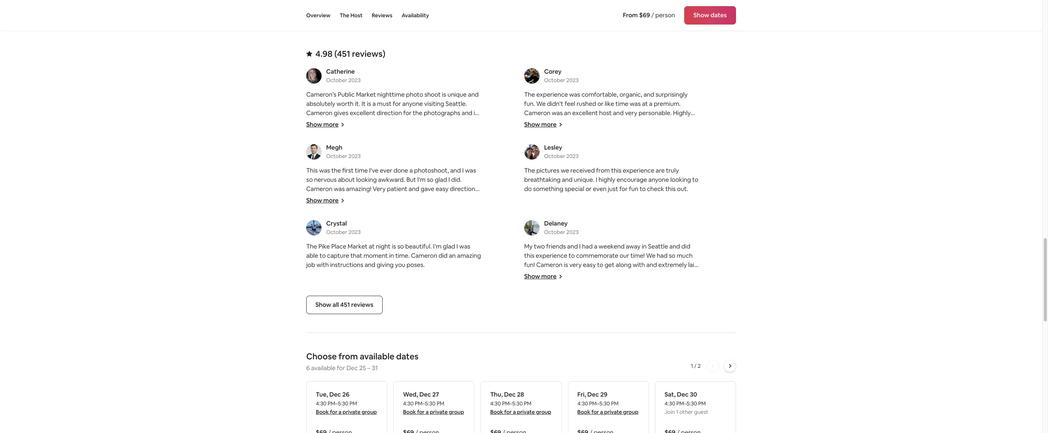 Task type: describe. For each thing, give the bounding box(es) containing it.
list containing catherine
[[303, 68, 740, 315]]

the for the experience was comfortable, organic, and surprisingly fun. we didn't feel rushed or like time was at a premium. cameron was an excellent host and very personable. highly recommended!
[[525, 91, 535, 99]]

thought
[[381, 204, 404, 212]]

pm–5:30 for 29
[[590, 401, 610, 407]]

cameron up the which
[[537, 261, 563, 269]]

highly
[[599, 176, 616, 184]]

show more button for experience
[[525, 121, 563, 129]]

of inside my two friends and i had a weekend away in seattle and did this experience to commemorate our time! we had so much fun! cameron is very easy to get along with and extremely laid back which made it that much easier to have a stranger taking your pictures. cameron gets all of the pictures back within 24 hours and we had a blast reviewing them all! our pictures looked amazing and it was a great way to always remember the weekend!
[[613, 280, 619, 288]]

of inside this was the first time i've ever done a photoshoot, and i was so nervous about looking awkward. but i'm so glad i did. cameron was amazing! very patient and gave easy directions on how to pose. all of my friends are impressed with the photos, and they honestly thought i was auditioning to be a model. i'm so glad i did this. if you're thinking about it, just do it. you won't regret.
[[361, 194, 367, 202]]

this up highly
[[612, 167, 622, 175]]

reviews
[[351, 301, 374, 309]]

pm for sat, dec 30
[[699, 401, 706, 407]]

2023 for lesley
[[567, 153, 579, 160]]

experience!
[[444, 118, 477, 126]]

a inside wed, dec 27 4:30 pm–5:30 pm book for a private group
[[426, 409, 429, 416]]

excellent for rushed
[[573, 109, 598, 117]]

we inside my two friends and i had a weekend away in seattle and did this experience to commemorate our time! we had so much fun! cameron is very easy to get along with and extremely laid back which made it that much easier to have a stranger taking your pictures. cameron gets all of the pictures back within 24 hours and we had a blast reviewing them all! our pictures looked amazing and it was a great way to always remember the weekend!
[[554, 289, 562, 297]]

october for catherine
[[326, 77, 347, 84]]

anyone inside the pictures we received from this experience are truly breathtaking and unique. i highly encourage anyone looking to do something special or even just for fun to check this out.
[[649, 176, 669, 184]]

all
[[353, 194, 360, 202]]

so down photoshoot,
[[427, 176, 434, 184]]

blast
[[580, 289, 594, 297]]

market inside cameron's public market nighttime photo shoot is unique and absolutely worth it. it is a must for anyone visiting seattle. cameron gives excellent direction for the photographs and is very personable. i'm so glad i booked this airbnb experience!
[[356, 91, 376, 99]]

for inside wed, dec 27 4:30 pm–5:30 pm book for a private group
[[417, 409, 425, 416]]

that inside my two friends and i had a weekend away in seattle and did this experience to commemorate our time! we had so much fun! cameron is very easy to get along with and extremely laid back which made it that much easier to have a stranger taking your pictures. cameron gets all of the pictures back within 24 hours and we had a blast reviewing them all! our pictures looked amazing and it was a great way to always remember the weekend!
[[580, 270, 592, 278]]

airbnb
[[423, 118, 443, 126]]

choose
[[306, 351, 337, 362]]

the down looked
[[525, 307, 534, 315]]

very
[[373, 185, 386, 193]]

4:30 for sat,
[[665, 401, 676, 407]]

1 horizontal spatial had
[[583, 243, 593, 251]]

4.98 (451 reviews)
[[316, 48, 386, 59]]

is right it
[[367, 100, 371, 108]]

extremely
[[659, 261, 687, 269]]

from inside the pictures we received from this experience are truly breathtaking and unique. i highly encourage anyone looking to do something special or even just for fun to check this out.
[[597, 167, 610, 175]]

megh
[[326, 144, 343, 152]]

this inside my two friends and i had a weekend away in seattle and did this experience to commemorate our time! we had so much fun! cameron is very easy to get along with and extremely laid back which made it that much easier to have a stranger taking your pictures. cameron gets all of the pictures back within 24 hours and we had a blast reviewing them all! our pictures looked amazing and it was a great way to always remember the weekend!
[[525, 252, 535, 260]]

weekend!
[[536, 307, 563, 315]]

do inside the pictures we received from this experience are truly breathtaking and unique. i highly encourage anyone looking to do something special or even just for fun to check this out.
[[525, 185, 532, 193]]

and down delaney october 2023 at the bottom of page
[[568, 243, 578, 251]]

book for a private group link for 27
[[403, 409, 464, 416]]

1 horizontal spatial 1
[[691, 363, 694, 370]]

our
[[620, 252, 630, 260]]

the inside cameron's public market nighttime photo shoot is unique and absolutely worth it. it is a must for anyone visiting seattle. cameron gives excellent direction for the photographs and is very personable. i'm so glad i booked this airbnb experience!
[[413, 109, 423, 117]]

highly
[[674, 109, 691, 117]]

an inside the pike place market at night is so beautiful. i'm glad i was able to capture that moment in time. cameron did an amazing job with instructions and giving you poses.
[[449, 252, 456, 260]]

easy inside my two friends and i had a weekend away in seattle and did this experience to commemorate our time! we had so much fun! cameron is very easy to get along with and extremely laid back which made it that much easier to have a stranger taking your pictures. cameron gets all of the pictures back within 24 hours and we had a blast reviewing them all! our pictures looked amazing and it was a great way to always remember the weekend!
[[583, 261, 596, 269]]

at inside the experience was comfortable, organic, and surprisingly fun. we didn't feel rushed or like time was at a premium. cameron was an excellent host and very personable. highly recommended!
[[643, 100, 648, 108]]

glad down photoshoot,
[[435, 176, 447, 184]]

crystal
[[326, 220, 347, 228]]

2023 for catherine
[[349, 77, 361, 84]]

2 horizontal spatial had
[[657, 252, 668, 260]]

thu, dec 28 4:30 pm–5:30 pm book for a private group
[[491, 391, 552, 416]]

person
[[656, 11, 676, 19]]

in inside the pike place market at night is so beautiful. i'm glad i was able to capture that moment in time. cameron did an amazing job with instructions and giving you poses.
[[389, 252, 394, 260]]

and inside the pictures we received from this experience are truly breathtaking and unique. i highly encourage anyone looking to do something special or even just for fun to check this out.
[[562, 176, 573, 184]]

and down pictures.
[[542, 289, 552, 297]]

we inside my two friends and i had a weekend away in seattle and did this experience to commemorate our time! we had so much fun! cameron is very easy to get along with and extremely laid back which made it that much easier to have a stranger taking your pictures. cameron gets all of the pictures back within 24 hours and we had a blast reviewing them all! our pictures looked amazing and it was a great way to always remember the weekend!
[[647, 252, 656, 260]]

pm for tue, dec 26
[[350, 401, 357, 407]]

from $69 / person
[[623, 11, 676, 19]]

the experience was comfortable, organic, and surprisingly fun. we didn't feel rushed or like time was at a premium. cameron was an excellent host and very personable. highly recommended!
[[525, 91, 691, 126]]

the host
[[340, 12, 363, 19]]

delaney october 2023
[[545, 220, 579, 236]]

along
[[616, 261, 632, 269]]

experience inside my two friends and i had a weekend away in seattle and did this experience to commemorate our time! we had so much fun! cameron is very easy to get along with and extremely laid back which made it that much easier to have a stranger taking your pictures. cameron gets all of the pictures back within 24 hours and we had a blast reviewing them all! our pictures looked amazing and it was a great way to always remember the weekend!
[[536, 252, 568, 260]]

0 horizontal spatial much
[[594, 270, 609, 278]]

that inside the pike place market at night is so beautiful. i'm glad i was able to capture that moment in time. cameron did an amazing job with instructions and giving you poses.
[[351, 252, 363, 260]]

pm–5:30 for 30
[[677, 401, 698, 407]]

0 vertical spatial about
[[338, 176, 355, 184]]

show all 451 reviews link
[[306, 296, 383, 315]]

received
[[571, 167, 595, 175]]

i've
[[369, 167, 379, 175]]

with inside the pike place market at night is so beautiful. i'm glad i was able to capture that moment in time. cameron did an amazing job with instructions and giving you poses.
[[317, 261, 329, 269]]

honestly
[[355, 204, 379, 212]]

you
[[395, 261, 406, 269]]

visiting
[[425, 100, 445, 108]]

weekend
[[599, 243, 625, 251]]

a inside tue, dec 26 4:30 pm–5:30 pm book for a private group
[[339, 409, 342, 416]]

pm for wed, dec 27
[[437, 401, 445, 407]]

fun
[[629, 185, 639, 193]]

show more button for was
[[306, 197, 345, 205]]

show for my two friends and i had a weekend away in seattle and did this experience to commemorate our time! we had so much fun! cameron is very easy to get along with and extremely laid back which made it that much easier to have a stranger taking your pictures. cameron gets all of the pictures back within 24 hours and we had a blast reviewing them all! our pictures looked amazing and it was a great way to always remember the weekend!
[[525, 273, 540, 281]]

crystal october 2023
[[326, 220, 361, 236]]

experience inside the experience was comfortable, organic, and surprisingly fun. we didn't feel rushed or like time was at a premium. cameron was an excellent host and very personable. highly recommended!
[[537, 91, 568, 99]]

group for 26
[[362, 409, 377, 416]]

photographs
[[424, 109, 461, 117]]

patient
[[387, 185, 408, 193]]

all inside my two friends and i had a weekend away in seattle and did this experience to commemorate our time! we had so much fun! cameron is very easy to get along with and extremely laid back which made it that much easier to have a stranger taking your pictures. cameron gets all of the pictures back within 24 hours and we had a blast reviewing them all! our pictures looked amazing and it was a great way to always remember the weekend!
[[606, 280, 612, 288]]

0 vertical spatial it
[[575, 270, 579, 278]]

glad up regret.
[[345, 213, 357, 221]]

for inside choose from available dates 6 available for dec 25 – 31
[[337, 364, 345, 373]]

glad inside the pike place market at night is so beautiful. i'm glad i was able to capture that moment in time. cameron did an amazing job with instructions and giving you poses.
[[443, 243, 456, 251]]

photo
[[406, 91, 423, 99]]

for inside fri, dec 29 4:30 pm–5:30 pm book for a private group
[[592, 409, 599, 416]]

time inside the experience was comfortable, organic, and surprisingly fun. we didn't feel rushed or like time was at a premium. cameron was an excellent host and very personable. highly recommended!
[[616, 100, 629, 108]]

$69
[[640, 11, 651, 19]]

did inside my two friends and i had a weekend away in seattle and did this experience to commemorate our time! we had so much fun! cameron is very easy to get along with and extremely laid back which made it that much easier to have a stranger taking your pictures. cameron gets all of the pictures back within 24 hours and we had a blast reviewing them all! our pictures looked amazing and it was a great way to always remember the weekend!
[[682, 243, 691, 251]]

dec for thu, dec 28
[[504, 391, 516, 399]]

commemorate
[[577, 252, 619, 260]]

did inside the pike place market at night is so beautiful. i'm glad i was able to capture that moment in time. cameron did an amazing job with instructions and giving you poses.
[[439, 252, 448, 260]]

easy inside this was the first time i've ever done a photoshoot, and i was so nervous about looking awkward. but i'm so glad i did. cameron was amazing! very patient and gave easy directions on how to pose. all of my friends are impressed with the photos, and they honestly thought i was auditioning to be a model. i'm so glad i did this. if you're thinking about it, just do it. you won't regret.
[[436, 185, 449, 193]]

dec for sat, dec 30
[[677, 391, 689, 399]]

this left out.
[[666, 185, 676, 193]]

lesley october 2023
[[545, 144, 579, 160]]

you
[[313, 222, 324, 230]]

unique
[[448, 91, 467, 99]]

did inside this was the first time i've ever done a photoshoot, and i was so nervous about looking awkward. but i'm so glad i did. cameron was amazing! very patient and gave easy directions on how to pose. all of my friends are impressed with the photos, and they honestly thought i was auditioning to be a model. i'm so glad i did this. if you're thinking about it, just do it. you won't regret.
[[361, 213, 370, 221]]

1 vertical spatial available
[[311, 364, 336, 373]]

to inside the pike place market at night is so beautiful. i'm glad i was able to capture that moment in time. cameron did an amazing job with instructions and giving you poses.
[[320, 252, 326, 260]]

from inside choose from available dates 6 available for dec 25 – 31
[[339, 351, 358, 362]]

reviews)
[[352, 48, 386, 59]]

a inside the experience was comfortable, organic, and surprisingly fun. we didn't feel rushed or like time was at a premium. cameron was an excellent host and very personable. highly recommended!
[[650, 100, 653, 108]]

wed, dec 27 4:30 pm–5:30 pm book for a private group
[[403, 391, 464, 416]]

the down directions
[[454, 194, 464, 202]]

and up did.
[[451, 167, 461, 175]]

0 horizontal spatial /
[[652, 11, 654, 19]]

fun!
[[525, 261, 535, 269]]

is up experience!
[[474, 109, 478, 117]]

show for this was the first time i've ever done a photoshoot, and i was so nervous about looking awkward. but i'm so glad i did. cameron was amazing! very patient and gave easy directions on how to pose. all of my friends are impressed with the photos, and they honestly thought i was auditioning to be a model. i'm so glad i did this. if you're thinking about it, just do it. you won't regret.
[[306, 197, 322, 205]]

cameron's
[[306, 91, 337, 99]]

out.
[[678, 185, 689, 193]]

private for tue, dec 26
[[343, 409, 361, 416]]

so inside my two friends and i had a weekend away in seattle and did this experience to commemorate our time! we had so much fun! cameron is very easy to get along with and extremely laid back which made it that much easier to have a stranger taking your pictures. cameron gets all of the pictures back within 24 hours and we had a blast reviewing them all! our pictures looked amazing and it was a great way to always remember the weekend!
[[669, 252, 676, 260]]

it. inside cameron's public market nighttime photo shoot is unique and absolutely worth it. it is a must for anyone visiting seattle. cameron gives excellent direction for the photographs and is very personable. i'm so glad i booked this airbnb experience!
[[355, 100, 360, 108]]

must
[[377, 100, 392, 108]]

i'm inside cameron's public market nighttime photo shoot is unique and absolutely worth it. it is a must for anyone visiting seattle. cameron gives excellent direction for the photographs and is very personable. i'm so glad i booked this airbnb experience!
[[355, 118, 363, 126]]

but
[[407, 176, 416, 184]]

delaney image
[[525, 220, 540, 236]]

like
[[605, 100, 615, 108]]

dec for tue, dec 26
[[330, 391, 341, 399]]

1 vertical spatial back
[[656, 280, 670, 288]]

the pictures we received from this experience are truly breathtaking and unique. i highly encourage anyone looking to do something special or even just for fun to check this out.
[[525, 167, 699, 193]]

1 horizontal spatial much
[[677, 252, 693, 260]]

october for delaney
[[545, 229, 566, 236]]

on
[[306, 194, 314, 202]]

sat, dec 30 4:30 pm–5:30 pm join 1 other guest
[[665, 391, 709, 416]]

looked
[[525, 298, 544, 306]]

reviewing
[[595, 289, 623, 297]]

so inside the pike place market at night is so beautiful. i'm glad i was able to capture that moment in time. cameron did an amazing job with instructions and giving you poses.
[[398, 243, 404, 251]]

is right shoot on the left top of the page
[[442, 91, 447, 99]]

october for megh
[[326, 153, 347, 160]]

glad inside cameron's public market nighttime photo shoot is unique and absolutely worth it. it is a must for anyone visiting seattle. cameron gives excellent direction for the photographs and is very personable. i'm so glad i booked this airbnb experience!
[[372, 118, 384, 126]]

0 vertical spatial dates
[[711, 11, 727, 19]]

is inside my two friends and i had a weekend away in seattle and did this experience to commemorate our time! we had so much fun! cameron is very easy to get along with and extremely laid back which made it that much easier to have a stranger taking your pictures. cameron gets all of the pictures back within 24 hours and we had a blast reviewing them all! our pictures looked amazing and it was a great way to always remember the weekend!
[[564, 261, 568, 269]]

so down the this at the top left of the page
[[306, 176, 313, 184]]

dec inside choose from available dates 6 available for dec 25 – 31
[[347, 364, 358, 373]]

gave
[[421, 185, 435, 193]]

photos,
[[306, 204, 328, 212]]

was inside the pike place market at night is so beautiful. i'm glad i was able to capture that moment in time. cameron did an amazing job with instructions and giving you poses.
[[460, 243, 471, 251]]

so inside cameron's public market nighttime photo shoot is unique and absolutely worth it. it is a must for anyone visiting seattle. cameron gives excellent direction for the photographs and is very personable. i'm so glad i booked this airbnb experience!
[[364, 118, 371, 126]]

4:30 for thu,
[[491, 401, 501, 407]]

or inside the experience was comfortable, organic, and surprisingly fun. we didn't feel rushed or like time was at a premium. cameron was an excellent host and very personable. highly recommended!
[[598, 100, 604, 108]]

we inside the pictures we received from this experience are truly breathtaking and unique. i highly encourage anyone looking to do something special or even just for fun to check this out.
[[561, 167, 570, 175]]

all!
[[640, 289, 648, 297]]

and up have
[[647, 261, 658, 269]]

it. inside this was the first time i've ever done a photoshoot, and i was so nervous about looking awkward. but i'm so glad i did. cameron was amazing! very patient and gave easy directions on how to pose. all of my friends are impressed with the photos, and they honestly thought i was auditioning to be a model. i'm so glad i did this. if you're thinking about it, just do it. you won't regret.
[[306, 222, 312, 230]]

wed,
[[403, 391, 418, 399]]

more for was
[[324, 197, 339, 205]]

book for a private group link for 26
[[316, 409, 377, 416]]

tue,
[[316, 391, 328, 399]]

are inside this was the first time i've ever done a photoshoot, and i was so nervous about looking awkward. but i'm so glad i did. cameron was amazing! very patient and gave easy directions on how to pose. all of my friends are impressed with the photos, and they honestly thought i was auditioning to be a model. i'm so glad i did this. if you're thinking about it, just do it. you won't regret.
[[399, 194, 408, 202]]

30
[[690, 391, 698, 399]]

1 horizontal spatial pictures
[[631, 280, 655, 288]]

even
[[593, 185, 607, 193]]

personable. inside the experience was comfortable, organic, and surprisingly fun. we didn't feel rushed or like time was at a premium. cameron was an excellent host and very personable. highly recommended!
[[639, 109, 672, 117]]

we inside the experience was comfortable, organic, and surprisingly fun. we didn't feel rushed or like time was at a premium. cameron was an excellent host and very personable. highly recommended!
[[537, 100, 546, 108]]

i inside the pictures we received from this experience are truly breathtaking and unique. i highly encourage anyone looking to do something special or even just for fun to check this out.
[[596, 176, 598, 184]]

451
[[340, 301, 350, 309]]

1 horizontal spatial /
[[695, 363, 697, 370]]

encourage
[[617, 176, 648, 184]]

fri,
[[578, 391, 586, 399]]

won't
[[325, 222, 341, 230]]

at inside the pike place market at night is so beautiful. i'm glad i was able to capture that moment in time. cameron did an amazing job with instructions and giving you poses.
[[369, 243, 375, 251]]

1 horizontal spatial it
[[582, 298, 586, 306]]

show dates
[[694, 11, 727, 19]]

and down like
[[613, 109, 624, 117]]

away
[[626, 243, 641, 251]]

october for crystal
[[326, 229, 347, 236]]

my two friends and i had a weekend away in seattle and did this experience to commemorate our time! we had so much fun! cameron is very easy to get along with and extremely laid back which made it that much easier to have a stranger taking your pictures. cameron gets all of the pictures back within 24 hours and we had a blast reviewing them all! our pictures looked amazing and it was a great way to always remember the weekend!
[[525, 243, 699, 315]]

booked
[[389, 118, 410, 126]]

and down pose.
[[329, 204, 340, 212]]

a inside cameron's public market nighttime photo shoot is unique and absolutely worth it. it is a must for anyone visiting seattle. cameron gives excellent direction for the photographs and is very personable. i'm so glad i booked this airbnb experience!
[[373, 100, 376, 108]]

and right organic, on the right of page
[[644, 91, 655, 99]]

friends inside this was the first time i've ever done a photoshoot, and i was so nervous about looking awkward. but i'm so glad i did. cameron was amazing! very patient and gave easy directions on how to pose. all of my friends are impressed with the photos, and they honestly thought i was auditioning to be a model. i'm so glad i did this. if you're thinking about it, just do it. you won't regret.
[[378, 194, 398, 202]]

for inside tue, dec 26 4:30 pm–5:30 pm book for a private group
[[330, 409, 338, 416]]

2 vertical spatial pictures
[[661, 289, 684, 297]]

overview
[[306, 12, 331, 19]]

thinking
[[408, 213, 431, 221]]

1 horizontal spatial about
[[432, 213, 449, 221]]

friends inside my two friends and i had a weekend away in seattle and did this experience to commemorate our time! we had so much fun! cameron is very easy to get along with and extremely laid back which made it that much easier to have a stranger taking your pictures. cameron gets all of the pictures back within 24 hours and we had a blast reviewing them all! our pictures looked amazing and it was a great way to always remember the weekend!
[[547, 243, 566, 251]]

model.
[[306, 213, 326, 221]]

check
[[648, 185, 665, 193]]

the left first
[[332, 167, 341, 175]]

group for 27
[[449, 409, 464, 416]]

book for wed,
[[403, 409, 416, 416]]

show inside show dates link
[[694, 11, 710, 19]]

the for the pike place market at night is so beautiful. i'm glad i was able to capture that moment in time. cameron did an amazing job with instructions and giving you poses.
[[306, 243, 317, 251]]

i'm inside the pike place market at night is so beautiful. i'm glad i was able to capture that moment in time. cameron did an amazing job with instructions and giving you poses.
[[433, 243, 442, 251]]

pm–5:30 for 27
[[415, 401, 436, 407]]

2023 for crystal
[[349, 229, 361, 236]]

cameron's public market nighttime photo shoot is unique and absolutely worth it. it is a must for anyone visiting seattle. cameron gives excellent direction for the photographs and is very personable. i'm so glad i booked this airbnb experience!
[[306, 91, 479, 126]]

feel
[[565, 100, 576, 108]]

i inside the pike place market at night is so beautiful. i'm glad i was able to capture that moment in time. cameron did an amazing job with instructions and giving you poses.
[[457, 243, 458, 251]]

show more for public
[[306, 121, 339, 129]]

dec for fri, dec 29
[[588, 391, 599, 399]]

very inside cameron's public market nighttime photo shoot is unique and absolutely worth it. it is a must for anyone visiting seattle. cameron gives excellent direction for the photographs and is very personable. i'm so glad i booked this airbnb experience!
[[306, 118, 319, 126]]

for inside thu, dec 28 4:30 pm–5:30 pm book for a private group
[[505, 409, 512, 416]]

do inside this was the first time i've ever done a photoshoot, and i was so nervous about looking awkward. but i'm so glad i did. cameron was amazing! very patient and gave easy directions on how to pose. all of my friends are impressed with the photos, and they honestly thought i was auditioning to be a model. i'm so glad i did this. if you're thinking about it, just do it. you won't regret.
[[469, 213, 476, 221]]

have
[[636, 270, 650, 278]]

private for wed, dec 27
[[430, 409, 448, 416]]

4:30 for fri,
[[578, 401, 588, 407]]

is inside the pike place market at night is so beautiful. i'm glad i was able to capture that moment in time. cameron did an amazing job with instructions and giving you poses.
[[392, 243, 396, 251]]

october for lesley
[[545, 153, 566, 160]]

my
[[525, 243, 533, 251]]



Task type: locate. For each thing, give the bounding box(es) containing it.
0 vertical spatial anyone
[[403, 100, 423, 108]]

4 book from the left
[[578, 409, 591, 416]]

seattle.
[[446, 100, 467, 108]]

0 horizontal spatial at
[[369, 243, 375, 251]]

0 vertical spatial market
[[356, 91, 376, 99]]

2023 for megh
[[349, 153, 361, 160]]

looking inside the pictures we received from this experience are truly breathtaking and unique. i highly encourage anyone looking to do something special or even just for fun to check this out.
[[671, 176, 691, 184]]

time inside this was the first time i've ever done a photoshoot, and i was so nervous about looking awkward. but i'm so glad i did. cameron was amazing! very patient and gave easy directions on how to pose. all of my friends are impressed with the photos, and they honestly thought i was auditioning to be a model. i'm so glad i did this. if you're thinking about it, just do it. you won't regret.
[[355, 167, 368, 175]]

3 book for a private group link from the left
[[491, 409, 552, 416]]

5 pm from the left
[[699, 401, 706, 407]]

corey image
[[525, 68, 540, 84], [525, 68, 540, 84]]

4 book for a private group link from the left
[[578, 409, 639, 416]]

very down absolutely
[[306, 118, 319, 126]]

with up auditioning
[[440, 194, 453, 202]]

guest
[[695, 409, 709, 416]]

with
[[440, 194, 453, 202], [317, 261, 329, 269], [633, 261, 646, 269]]

cameron inside the pike place market at night is so beautiful. i'm glad i was able to capture that moment in time. cameron did an amazing job with instructions and giving you poses.
[[411, 252, 438, 260]]

book for fri,
[[578, 409, 591, 416]]

0 vertical spatial from
[[597, 167, 610, 175]]

of right all
[[361, 194, 367, 202]]

list
[[303, 68, 740, 315]]

3 4:30 from the left
[[491, 401, 501, 407]]

so up extremely
[[669, 252, 676, 260]]

private for fri, dec 29
[[605, 409, 623, 416]]

so up the won't
[[337, 213, 343, 221]]

megh image
[[306, 144, 322, 160], [306, 144, 322, 160]]

group for 28
[[536, 409, 552, 416]]

excellent inside cameron's public market nighttime photo shoot is unique and absolutely worth it. it is a must for anyone visiting seattle. cameron gives excellent direction for the photographs and is very personable. i'm so glad i booked this airbnb experience!
[[350, 109, 376, 117]]

1 horizontal spatial or
[[598, 100, 604, 108]]

host
[[351, 12, 363, 19]]

the inside the pictures we received from this experience are truly breathtaking and unique. i highly encourage anyone looking to do something special or even just for fun to check this out.
[[525, 167, 535, 175]]

1 horizontal spatial very
[[570, 261, 582, 269]]

shoot
[[425, 91, 441, 99]]

show for the experience was comfortable, organic, and surprisingly fun. we didn't feel rushed or like time was at a premium. cameron was an excellent host and very personable. highly recommended!
[[525, 121, 540, 129]]

and down but
[[409, 185, 420, 193]]

1 horizontal spatial friends
[[547, 243, 566, 251]]

i inside cameron's public market nighttime photo shoot is unique and absolutely worth it. it is a must for anyone visiting seattle. cameron gives excellent direction for the photographs and is very personable. i'm so glad i booked this airbnb experience!
[[386, 118, 387, 126]]

show for cameron's public market nighttime photo shoot is unique and absolutely worth it. it is a must for anyone visiting seattle. cameron gives excellent direction for the photographs and is very personable. i'm so glad i booked this airbnb experience!
[[306, 121, 322, 129]]

0 horizontal spatial just
[[457, 213, 467, 221]]

0 vertical spatial 1
[[691, 363, 694, 370]]

this inside cameron's public market nighttime photo shoot is unique and absolutely worth it. it is a must for anyone visiting seattle. cameron gives excellent direction for the photographs and is very personable. i'm so glad i booked this airbnb experience!
[[412, 118, 422, 126]]

that up instructions at the left bottom of page
[[351, 252, 363, 260]]

1 vertical spatial personable.
[[320, 118, 353, 126]]

dec for wed, dec 27
[[420, 391, 431, 399]]

show more button for public
[[306, 121, 345, 129]]

which
[[540, 270, 556, 278]]

1 book for a private group link from the left
[[316, 409, 377, 416]]

show more button down didn't
[[525, 121, 563, 129]]

more
[[324, 121, 339, 129], [542, 121, 557, 129], [324, 197, 339, 205], [542, 273, 557, 281]]

3 pm–5:30 from the left
[[502, 401, 523, 407]]

it. left it
[[355, 100, 360, 108]]

0 vertical spatial i'm
[[418, 176, 426, 184]]

an inside the experience was comfortable, organic, and surprisingly fun. we didn't feel rushed or like time was at a premium. cameron was an excellent host and very personable. highly recommended!
[[565, 109, 571, 117]]

amazing
[[457, 252, 481, 260], [545, 298, 569, 306]]

0 vertical spatial of
[[361, 194, 367, 202]]

0 horizontal spatial did
[[361, 213, 370, 221]]

show dates link
[[685, 6, 737, 25]]

2 looking from the left
[[671, 176, 691, 184]]

2 book for a private group link from the left
[[403, 409, 464, 416]]

0 horizontal spatial in
[[389, 252, 394, 260]]

october inside delaney october 2023
[[545, 229, 566, 236]]

1 pm–5:30 from the left
[[328, 401, 349, 407]]

market inside the pike place market at night is so beautiful. i'm glad i was able to capture that moment in time. cameron did an amazing job with instructions and giving you poses.
[[348, 243, 368, 251]]

cameron inside this was the first time i've ever done a photoshoot, and i was so nervous about looking awkward. but i'm so glad i did. cameron was amazing! very patient and gave easy directions on how to pose. all of my friends are impressed with the photos, and they honestly thought i was auditioning to be a model. i'm so glad i did this. if you're thinking about it, just do it. you won't regret.
[[306, 185, 333, 193]]

show more button down gives
[[306, 121, 345, 129]]

the up breathtaking
[[525, 167, 535, 175]]

do right it,
[[469, 213, 476, 221]]

october down megh at the top
[[326, 153, 347, 160]]

excellent
[[350, 109, 376, 117], [573, 109, 598, 117]]

pictures up remember at the bottom
[[661, 289, 684, 297]]

1 vertical spatial it
[[582, 298, 586, 306]]

0 vertical spatial easy
[[436, 185, 449, 193]]

0 vertical spatial we
[[561, 167, 570, 175]]

4 group from the left
[[624, 409, 639, 416]]

pm for fri, dec 29
[[612, 401, 619, 407]]

looking
[[356, 176, 377, 184], [671, 176, 691, 184]]

2 horizontal spatial did
[[682, 243, 691, 251]]

ever
[[380, 167, 393, 175]]

book for a private group link down 26
[[316, 409, 377, 416]]

rushed
[[577, 100, 597, 108]]

0 horizontal spatial an
[[449, 252, 456, 260]]

pictures inside the pictures we received from this experience are truly breathtaking and unique. i highly encourage anyone looking to do something special or even just for fun to check this out.
[[537, 167, 560, 175]]

lesley image
[[525, 144, 540, 160], [525, 144, 540, 160]]

1 horizontal spatial in
[[642, 243, 647, 251]]

cameron down absolutely
[[306, 109, 333, 117]]

31
[[372, 364, 378, 373]]

show more down the fun!
[[525, 273, 557, 281]]

with down time! at the right bottom
[[633, 261, 646, 269]]

back
[[525, 270, 538, 278], [656, 280, 670, 288]]

2023 inside corey october 2023
[[567, 77, 579, 84]]

private down the 29
[[605, 409, 623, 416]]

1 vertical spatial easy
[[583, 261, 596, 269]]

(451
[[335, 48, 351, 59]]

2023 up first
[[349, 153, 361, 160]]

pm inside wed, dec 27 4:30 pm–5:30 pm book for a private group
[[437, 401, 445, 407]]

pm inside thu, dec 28 4:30 pm–5:30 pm book for a private group
[[524, 401, 532, 407]]

1 horizontal spatial did
[[439, 252, 448, 260]]

much up 'laid'
[[677, 252, 693, 260]]

1 horizontal spatial back
[[656, 280, 670, 288]]

0 horizontal spatial time
[[355, 167, 368, 175]]

0 horizontal spatial it
[[575, 270, 579, 278]]

pm inside fri, dec 29 4:30 pm–5:30 pm book for a private group
[[612, 401, 619, 407]]

0 horizontal spatial i'm
[[355, 118, 363, 126]]

3 pm from the left
[[524, 401, 532, 407]]

time left i've
[[355, 167, 368, 175]]

was inside my two friends and i had a weekend away in seattle and did this experience to commemorate our time! we had so much fun! cameron is very easy to get along with and extremely laid back which made it that much easier to have a stranger taking your pictures. cameron gets all of the pictures back within 24 hours and we had a blast reviewing them all! our pictures looked amazing and it was a great way to always remember the weekend!
[[588, 298, 599, 306]]

2 pm–5:30 from the left
[[415, 401, 436, 407]]

1 private from the left
[[343, 409, 361, 416]]

pm–5:30 down the 27
[[415, 401, 436, 407]]

all left 451
[[333, 301, 339, 309]]

0 horizontal spatial about
[[338, 176, 355, 184]]

1 vertical spatial or
[[586, 185, 592, 193]]

0 vertical spatial it.
[[355, 100, 360, 108]]

october inside lesley october 2023
[[545, 153, 566, 160]]

personable.
[[639, 109, 672, 117], [320, 118, 353, 126]]

dec left 25
[[347, 364, 358, 373]]

corey
[[545, 68, 562, 76]]

october inside crystal october 2023
[[326, 229, 347, 236]]

breathtaking
[[525, 176, 561, 184]]

pm–5:30 down 28 on the bottom of the page
[[502, 401, 523, 407]]

october inside catherine october 2023
[[326, 77, 347, 84]]

pictures up breathtaking
[[537, 167, 560, 175]]

more left made
[[542, 273, 557, 281]]

cameron inside the experience was comfortable, organic, and surprisingly fun. we didn't feel rushed or like time was at a premium. cameron was an excellent host and very personable. highly recommended!
[[525, 109, 551, 117]]

recommended!
[[525, 118, 568, 126]]

1 horizontal spatial that
[[580, 270, 592, 278]]

and right seattle
[[670, 243, 681, 251]]

host
[[600, 109, 612, 117]]

1 horizontal spatial dates
[[711, 11, 727, 19]]

more left they
[[324, 197, 339, 205]]

are left "truly"
[[656, 167, 665, 175]]

private for thu, dec 28
[[517, 409, 535, 416]]

done
[[394, 167, 408, 175]]

the host button
[[340, 0, 363, 31]]

fri, dec 29 4:30 pm–5:30 pm book for a private group
[[578, 391, 639, 416]]

book for a private group link down 28 on the bottom of the page
[[491, 409, 552, 416]]

available down choose
[[311, 364, 336, 373]]

and down moment
[[365, 261, 376, 269]]

anyone inside cameron's public market nighttime photo shoot is unique and absolutely worth it. it is a must for anyone visiting seattle. cameron gives excellent direction for the photographs and is very personable. i'm so glad i booked this airbnb experience!
[[403, 100, 423, 108]]

poses.
[[407, 261, 425, 269]]

stranger
[[656, 270, 680, 278]]

amazing!
[[346, 185, 372, 193]]

1 horizontal spatial are
[[656, 167, 665, 175]]

1 vertical spatial much
[[594, 270, 609, 278]]

1 excellent from the left
[[350, 109, 376, 117]]

october down corey
[[545, 77, 566, 84]]

the up the fun.
[[525, 91, 535, 99]]

able
[[306, 252, 318, 260]]

2 vertical spatial experience
[[536, 252, 568, 260]]

public
[[338, 91, 355, 99]]

1 horizontal spatial i'm
[[418, 176, 426, 184]]

1 vertical spatial 1
[[677, 409, 679, 416]]

dec inside wed, dec 27 4:30 pm–5:30 pm book for a private group
[[420, 391, 431, 399]]

cameron down beautiful.
[[411, 252, 438, 260]]

from
[[623, 11, 638, 19]]

catherine october 2023
[[326, 68, 361, 84]]

book inside tue, dec 26 4:30 pm–5:30 pm book for a private group
[[316, 409, 329, 416]]

so
[[364, 118, 371, 126], [306, 176, 313, 184], [427, 176, 434, 184], [337, 213, 343, 221], [398, 243, 404, 251], [669, 252, 676, 260]]

dec left 28 on the bottom of the page
[[504, 391, 516, 399]]

pm–5:30 inside fri, dec 29 4:30 pm–5:30 pm book for a private group
[[590, 401, 610, 407]]

4:30 inside tue, dec 26 4:30 pm–5:30 pm book for a private group
[[316, 401, 327, 407]]

a inside thu, dec 28 4:30 pm–5:30 pm book for a private group
[[513, 409, 516, 416]]

amazing inside the pike place market at night is so beautiful. i'm glad i was able to capture that moment in time. cameron did an amazing job with instructions and giving you poses.
[[457, 252, 481, 260]]

pm–5:30 for 26
[[328, 401, 349, 407]]

the up able
[[306, 243, 317, 251]]

a inside fri, dec 29 4:30 pm–5:30 pm book for a private group
[[601, 409, 604, 416]]

2023 for delaney
[[567, 229, 579, 236]]

1 horizontal spatial looking
[[671, 176, 691, 184]]

2023 inside catherine october 2023
[[349, 77, 361, 84]]

the pike place market at night is so beautiful. i'm glad i was able to capture that moment in time. cameron did an amazing job with instructions and giving you poses.
[[306, 243, 481, 269]]

1 vertical spatial very
[[306, 118, 319, 126]]

1 horizontal spatial personable.
[[639, 109, 672, 117]]

book inside fri, dec 29 4:30 pm–5:30 pm book for a private group
[[578, 409, 591, 416]]

the for the pictures we received from this experience are truly breathtaking and unique. i highly encourage anyone looking to do something special or even just for fun to check this out.
[[525, 167, 535, 175]]

1 4:30 from the left
[[316, 401, 327, 407]]

2 excellent from the left
[[573, 109, 598, 117]]

4:30 down fri,
[[578, 401, 588, 407]]

lesley
[[545, 144, 563, 152]]

1 vertical spatial in
[[389, 252, 394, 260]]

or inside the pictures we received from this experience are truly breathtaking and unique. i highly encourage anyone looking to do something special or even just for fun to check this out.
[[586, 185, 592, 193]]

catherine image
[[306, 68, 322, 84], [306, 68, 322, 84]]

4 4:30 from the left
[[578, 401, 588, 407]]

pike
[[319, 243, 330, 251]]

crystal image
[[306, 220, 322, 236], [306, 220, 322, 236]]

0 vertical spatial that
[[351, 252, 363, 260]]

had left the blast
[[563, 289, 574, 297]]

1 book from the left
[[316, 409, 329, 416]]

more for two
[[542, 273, 557, 281]]

i'm right but
[[418, 176, 426, 184]]

show down absolutely
[[306, 121, 322, 129]]

book down thu,
[[491, 409, 504, 416]]

get
[[605, 261, 615, 269]]

direction
[[377, 109, 402, 117]]

looking down i've
[[356, 176, 377, 184]]

reviews button
[[372, 0, 393, 31]]

october down delaney
[[545, 229, 566, 236]]

0 vertical spatial we
[[537, 100, 546, 108]]

1 horizontal spatial of
[[613, 280, 619, 288]]

comfortable,
[[582, 91, 619, 99]]

dec inside fri, dec 29 4:30 pm–5:30 pm book for a private group
[[588, 391, 599, 399]]

0 horizontal spatial with
[[317, 261, 329, 269]]

are
[[656, 167, 665, 175], [399, 194, 408, 202]]

1 horizontal spatial with
[[440, 194, 453, 202]]

3 group from the left
[[536, 409, 552, 416]]

delaney image
[[525, 220, 540, 236]]

pm–5:30 inside wed, dec 27 4:30 pm–5:30 pm book for a private group
[[415, 401, 436, 407]]

0 horizontal spatial available
[[311, 364, 336, 373]]

i'm down it
[[355, 118, 363, 126]]

dec inside sat, dec 30 4:30 pm–5:30 pm join 1 other guest
[[677, 391, 689, 399]]

it. left you
[[306, 222, 312, 230]]

way
[[621, 298, 632, 306]]

excellent inside the experience was comfortable, organic, and surprisingly fun. we didn't feel rushed or like time was at a premium. cameron was an excellent host and very personable. highly recommended!
[[573, 109, 598, 117]]

easy
[[436, 185, 449, 193], [583, 261, 596, 269]]

0 vertical spatial or
[[598, 100, 604, 108]]

within
[[671, 280, 688, 288]]

taking
[[681, 270, 699, 278]]

0 horizontal spatial it.
[[306, 222, 312, 230]]

nighttime
[[377, 91, 405, 99]]

looking up out.
[[671, 176, 691, 184]]

book down fri,
[[578, 409, 591, 416]]

tue, dec 26 4:30 pm–5:30 pm book for a private group
[[316, 391, 377, 416]]

0 vertical spatial back
[[525, 270, 538, 278]]

1 looking from the left
[[356, 176, 377, 184]]

show inside show all 451 reviews link
[[316, 301, 332, 309]]

just inside the pictures we received from this experience are truly breathtaking and unique. i highly encourage anyone looking to do something special or even just for fun to check this out.
[[608, 185, 619, 193]]

just inside this was the first time i've ever done a photoshoot, and i was so nervous about looking awkward. but i'm so glad i did. cameron was amazing! very patient and gave easy directions on how to pose. all of my friends are impressed with the photos, and they honestly thought i was auditioning to be a model. i'm so glad i did this. if you're thinking about it, just do it. you won't regret.
[[457, 213, 467, 221]]

from
[[597, 167, 610, 175], [339, 351, 358, 362]]

your
[[525, 280, 537, 288]]

corey october 2023
[[545, 68, 579, 84]]

private inside thu, dec 28 4:30 pm–5:30 pm book for a private group
[[517, 409, 535, 416]]

do
[[525, 185, 532, 193], [469, 213, 476, 221]]

2023 for corey
[[567, 77, 579, 84]]

1 vertical spatial at
[[369, 243, 375, 251]]

2 private from the left
[[430, 409, 448, 416]]

pm–5:30
[[328, 401, 349, 407], [415, 401, 436, 407], [502, 401, 523, 407], [590, 401, 610, 407], [677, 401, 698, 407]]

i inside my two friends and i had a weekend away in seattle and did this experience to commemorate our time! we had so much fun! cameron is very easy to get along with and extremely laid back which made it that much easier to have a stranger taking your pictures. cameron gets all of the pictures back within 24 hours and we had a blast reviewing them all! our pictures looked amazing and it was a great way to always remember the weekend!
[[580, 243, 581, 251]]

book for tue,
[[316, 409, 329, 416]]

1 pm from the left
[[350, 401, 357, 407]]

5 4:30 from the left
[[665, 401, 676, 407]]

1 vertical spatial we
[[554, 289, 562, 297]]

0 horizontal spatial had
[[563, 289, 574, 297]]

experience
[[537, 91, 568, 99], [623, 167, 655, 175], [536, 252, 568, 260]]

i'm
[[418, 176, 426, 184], [327, 213, 335, 221]]

1 horizontal spatial easy
[[583, 261, 596, 269]]

for inside the pictures we received from this experience are truly breathtaking and unique. i highly encourage anyone looking to do something special or even just for fun to check this out.
[[620, 185, 628, 193]]

october inside megh october 2023
[[326, 153, 347, 160]]

cameron
[[306, 109, 333, 117], [525, 109, 551, 117], [306, 185, 333, 193], [411, 252, 438, 260], [537, 261, 563, 269], [564, 280, 591, 288]]

1 vertical spatial do
[[469, 213, 476, 221]]

the down easier
[[621, 280, 630, 288]]

1 inside sat, dec 30 4:30 pm–5:30 pm join 1 other guest
[[677, 409, 679, 416]]

1 vertical spatial from
[[339, 351, 358, 362]]

2 pm from the left
[[437, 401, 445, 407]]

pm–5:30 up other
[[677, 401, 698, 407]]

pm–5:30 inside thu, dec 28 4:30 pm–5:30 pm book for a private group
[[502, 401, 523, 407]]

impressed
[[410, 194, 439, 202]]

at up moment
[[369, 243, 375, 251]]

4:30 inside wed, dec 27 4:30 pm–5:30 pm book for a private group
[[403, 401, 414, 407]]

looking inside this was the first time i've ever done a photoshoot, and i was so nervous about looking awkward. but i'm so glad i did. cameron was amazing! very patient and gave easy directions on how to pose. all of my friends are impressed with the photos, and they honestly thought i was auditioning to be a model. i'm so glad i did this. if you're thinking about it, just do it. you won't regret.
[[356, 176, 377, 184]]

october down lesley
[[545, 153, 566, 160]]

do down breathtaking
[[525, 185, 532, 193]]

from right choose
[[339, 351, 358, 362]]

/ left "2"
[[695, 363, 697, 370]]

more for public
[[324, 121, 339, 129]]

with inside this was the first time i've ever done a photoshoot, and i was so nervous about looking awkward. but i'm so glad i did. cameron was amazing! very patient and gave easy directions on how to pose. all of my friends are impressed with the photos, and they honestly thought i was auditioning to be a model. i'm so glad i did this. if you're thinking about it, just do it. you won't regret.
[[440, 194, 453, 202]]

we right the fun.
[[537, 100, 546, 108]]

show all 451 reviews
[[316, 301, 374, 309]]

0 horizontal spatial we
[[537, 100, 546, 108]]

you're
[[390, 213, 407, 221]]

personable. inside cameron's public market nighttime photo shoot is unique and absolutely worth it. it is a must for anyone visiting seattle. cameron gives excellent direction for the photographs and is very personable. i'm so glad i booked this airbnb experience!
[[320, 118, 353, 126]]

book for a private group link for 29
[[578, 409, 639, 416]]

1 vertical spatial did
[[682, 243, 691, 251]]

pose.
[[336, 194, 351, 202]]

show down the fun.
[[525, 121, 540, 129]]

1 horizontal spatial all
[[606, 280, 612, 288]]

1 vertical spatial i'm
[[327, 213, 335, 221]]

1 vertical spatial i'm
[[433, 243, 442, 251]]

5 pm–5:30 from the left
[[677, 401, 698, 407]]

2023 inside lesley october 2023
[[567, 153, 579, 160]]

0 vertical spatial personable.
[[639, 109, 672, 117]]

pm–5:30 down the 29
[[590, 401, 610, 407]]

cameron up how
[[306, 185, 333, 193]]

pm inside sat, dec 30 4:30 pm–5:30 pm join 1 other guest
[[699, 401, 706, 407]]

book for a private group link down the 27
[[403, 409, 464, 416]]

dates inside choose from available dates 6 available for dec 25 – 31
[[396, 351, 419, 362]]

anyone down photo
[[403, 100, 423, 108]]

3 private from the left
[[517, 409, 535, 416]]

looking for awkward.
[[356, 176, 377, 184]]

2 vertical spatial had
[[563, 289, 574, 297]]

pm for thu, dec 28
[[524, 401, 532, 407]]

4:30 for wed,
[[403, 401, 414, 407]]

28
[[517, 391, 525, 399]]

show more down absolutely
[[306, 121, 339, 129]]

and up experience!
[[462, 109, 473, 117]]

2023 up feel
[[567, 77, 579, 84]]

excellent for it.
[[350, 109, 376, 117]]

very inside the experience was comfortable, organic, and surprisingly fun. we didn't feel rushed or like time was at a premium. cameron was an excellent host and very personable. highly recommended!
[[625, 109, 638, 117]]

0 horizontal spatial anyone
[[403, 100, 423, 108]]

show more for two
[[525, 273, 557, 281]]

back up your
[[525, 270, 538, 278]]

more down didn't
[[542, 121, 557, 129]]

3 book from the left
[[491, 409, 504, 416]]

and inside the pike place market at night is so beautiful. i'm glad i was able to capture that moment in time. cameron did an amazing job with instructions and giving you poses.
[[365, 261, 376, 269]]

group inside fri, dec 29 4:30 pm–5:30 pm book for a private group
[[624, 409, 639, 416]]

at down organic, on the right of page
[[643, 100, 648, 108]]

amazing inside my two friends and i had a weekend away in seattle and did this experience to commemorate our time! we had so much fun! cameron is very easy to get along with and extremely laid back which made it that much easier to have a stranger taking your pictures. cameron gets all of the pictures back within 24 hours and we had a blast reviewing them all! our pictures looked amazing and it was a great way to always remember the weekend!
[[545, 298, 569, 306]]

we left received
[[561, 167, 570, 175]]

1 vertical spatial that
[[580, 270, 592, 278]]

0 vertical spatial did
[[361, 213, 370, 221]]

/ right $69
[[652, 11, 654, 19]]

with right job at the left of page
[[317, 261, 329, 269]]

the inside the experience was comfortable, organic, and surprisingly fun. we didn't feel rushed or like time was at a premium. cameron was an excellent host and very personable. highly recommended!
[[525, 91, 535, 99]]

october
[[326, 77, 347, 84], [545, 77, 566, 84], [326, 153, 347, 160], [545, 153, 566, 160], [326, 229, 347, 236], [545, 229, 566, 236]]

0 vertical spatial i'm
[[355, 118, 363, 126]]

and down the blast
[[570, 298, 581, 306]]

2 vertical spatial did
[[439, 252, 448, 260]]

show more for experience
[[525, 121, 557, 129]]

2023 inside delaney october 2023
[[567, 229, 579, 236]]

0 horizontal spatial 1
[[677, 409, 679, 416]]

cameron inside cameron's public market nighttime photo shoot is unique and absolutely worth it. it is a must for anyone visiting seattle. cameron gives excellent direction for the photographs and is very personable. i'm so glad i booked this airbnb experience!
[[306, 109, 333, 117]]

1 vertical spatial friends
[[547, 243, 566, 251]]

4:30 down wed,
[[403, 401, 414, 407]]

2 group from the left
[[449, 409, 464, 416]]

and right unique
[[468, 91, 479, 99]]

show more button down the fun!
[[525, 273, 563, 281]]

very inside my two friends and i had a weekend away in seattle and did this experience to commemorate our time! we had so much fun! cameron is very easy to get along with and extremely laid back which made it that much easier to have a stranger taking your pictures. cameron gets all of the pictures back within 24 hours and we had a blast reviewing them all! our pictures looked amazing and it was a great way to always remember the weekend!
[[570, 261, 582, 269]]

this left airbnb
[[412, 118, 422, 126]]

book for a private group link
[[316, 409, 377, 416], [403, 409, 464, 416], [491, 409, 552, 416], [578, 409, 639, 416]]

1 left "2"
[[691, 363, 694, 370]]

dec inside thu, dec 28 4:30 pm–5:30 pm book for a private group
[[504, 391, 516, 399]]

0 vertical spatial very
[[625, 109, 638, 117]]

4:30
[[316, 401, 327, 407], [403, 401, 414, 407], [491, 401, 501, 407], [578, 401, 588, 407], [665, 401, 676, 407]]

2 4:30 from the left
[[403, 401, 414, 407]]

group inside wed, dec 27 4:30 pm–5:30 pm book for a private group
[[449, 409, 464, 416]]

gives
[[334, 109, 349, 117]]

2023 inside megh october 2023
[[349, 153, 361, 160]]

4:30 down tue,
[[316, 401, 327, 407]]

in right away
[[642, 243, 647, 251]]

night
[[376, 243, 391, 251]]

it,
[[450, 213, 456, 221]]

1 vertical spatial market
[[348, 243, 368, 251]]

market up it
[[356, 91, 376, 99]]

1 vertical spatial all
[[333, 301, 339, 309]]

if
[[384, 213, 388, 221]]

0 vertical spatial available
[[360, 351, 395, 362]]

two
[[534, 243, 545, 251]]

show more for was
[[306, 197, 339, 205]]

october for corey
[[545, 77, 566, 84]]

thu,
[[491, 391, 503, 399]]

group for 29
[[624, 409, 639, 416]]

show left 451
[[316, 301, 332, 309]]

0 horizontal spatial very
[[306, 118, 319, 126]]

is right night
[[392, 243, 396, 251]]

private down 28 on the bottom of the page
[[517, 409, 535, 416]]

this was the first time i've ever done a photoshoot, and i was so nervous about looking awkward. but i'm so glad i did. cameron was amazing! very patient and gave easy directions on how to pose. all of my friends are impressed with the photos, and they honestly thought i was auditioning to be a model. i'm so glad i did this. if you're thinking about it, just do it. you won't regret.
[[306, 167, 478, 230]]

0 horizontal spatial are
[[399, 194, 408, 202]]

1 group from the left
[[362, 409, 377, 416]]

2 book from the left
[[403, 409, 416, 416]]

1 vertical spatial are
[[399, 194, 408, 202]]

0 vertical spatial all
[[606, 280, 612, 288]]

0 horizontal spatial amazing
[[457, 252, 481, 260]]

very up made
[[570, 261, 582, 269]]

the
[[340, 12, 350, 19], [525, 91, 535, 99], [525, 167, 535, 175], [306, 243, 317, 251]]

cameron up the blast
[[564, 280, 591, 288]]

0 horizontal spatial all
[[333, 301, 339, 309]]

4:30 for tue,
[[316, 401, 327, 407]]

0 horizontal spatial dates
[[396, 351, 419, 362]]

experience inside the pictures we received from this experience are truly breathtaking and unique. i highly encourage anyone looking to do something special or even just for fun to check this out.
[[623, 167, 655, 175]]

unique.
[[574, 176, 595, 184]]

0 vertical spatial an
[[565, 109, 571, 117]]

0 vertical spatial pictures
[[537, 167, 560, 175]]

about down auditioning
[[432, 213, 449, 221]]

0 vertical spatial time
[[616, 100, 629, 108]]

had
[[583, 243, 593, 251], [657, 252, 668, 260], [563, 289, 574, 297]]

1 horizontal spatial an
[[565, 109, 571, 117]]

that up gets
[[580, 270, 592, 278]]

1 vertical spatial amazing
[[545, 298, 569, 306]]

0 vertical spatial had
[[583, 243, 593, 251]]

excellent down it
[[350, 109, 376, 117]]

glad down it,
[[443, 243, 456, 251]]

1 vertical spatial it.
[[306, 222, 312, 230]]

cameron down the fun.
[[525, 109, 551, 117]]

1 horizontal spatial do
[[525, 185, 532, 193]]

0 vertical spatial much
[[677, 252, 693, 260]]

1 horizontal spatial just
[[608, 185, 619, 193]]

book for a private group link for 28
[[491, 409, 552, 416]]

dates
[[711, 11, 727, 19], [396, 351, 419, 362]]

in inside my two friends and i had a weekend away in seattle and did this experience to commemorate our time! we had so much fun! cameron is very easy to get along with and extremely laid back which made it that much easier to have a stranger taking your pictures. cameron gets all of the pictures back within 24 hours and we had a blast reviewing them all! our pictures looked amazing and it was a great way to always remember the weekend!
[[642, 243, 647, 251]]

pm–5:30 down 26
[[328, 401, 349, 407]]

show more button for two
[[525, 273, 563, 281]]

with inside my two friends and i had a weekend away in seattle and did this experience to commemorate our time! we had so much fun! cameron is very easy to get along with and extremely laid back which made it that much easier to have a stranger taking your pictures. cameron gets all of the pictures back within 24 hours and we had a blast reviewing them all! our pictures looked amazing and it was a great way to always remember the weekend!
[[633, 261, 646, 269]]

4 private from the left
[[605, 409, 623, 416]]

looking for to
[[671, 176, 691, 184]]

book for a private group link down the 29
[[578, 409, 639, 416]]

book for thu,
[[491, 409, 504, 416]]

the
[[413, 109, 423, 117], [332, 167, 341, 175], [454, 194, 464, 202], [621, 280, 630, 288], [525, 307, 534, 315]]

october down the crystal
[[326, 229, 347, 236]]

4:30 inside thu, dec 28 4:30 pm–5:30 pm book for a private group
[[491, 401, 501, 407]]

pm–5:30 for 28
[[502, 401, 523, 407]]

are inside the pictures we received from this experience are truly breathtaking and unique. i highly encourage anyone looking to do something special or even just for fun to check this out.
[[656, 167, 665, 175]]

it down the blast
[[582, 298, 586, 306]]

pictures.
[[539, 280, 563, 288]]

delaney
[[545, 220, 568, 228]]

0 horizontal spatial back
[[525, 270, 538, 278]]

the for the host
[[340, 12, 350, 19]]

0 vertical spatial amazing
[[457, 252, 481, 260]]

4 pm from the left
[[612, 401, 619, 407]]

4 pm–5:30 from the left
[[590, 401, 610, 407]]

1 vertical spatial of
[[613, 280, 619, 288]]

book down tue,
[[316, 409, 329, 416]]

or left like
[[598, 100, 604, 108]]

more for experience
[[542, 121, 557, 129]]

remember
[[661, 298, 691, 306]]



Task type: vqa. For each thing, say whether or not it's contained in the screenshot.
Otter Rock, Oregon 39 miles away 6 nights $935 total before taxes
no



